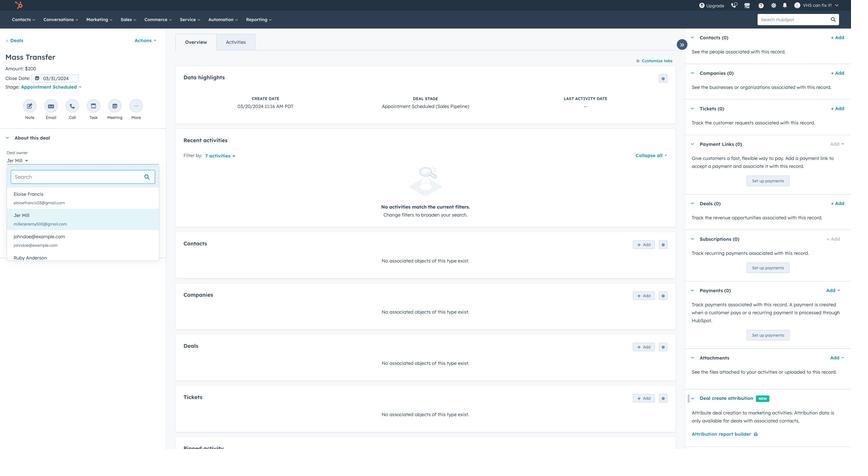 Task type: locate. For each thing, give the bounding box(es) containing it.
list box
[[7, 188, 159, 273]]

caret image
[[691, 37, 695, 38], [5, 137, 9, 139], [691, 144, 695, 145], [691, 203, 695, 205], [691, 399, 695, 400]]

navigation
[[176, 34, 256, 51]]

2 caret image from the top
[[691, 108, 695, 110]]

jacob simon image
[[795, 2, 801, 8]]

MM/DD/YYYY text field
[[32, 74, 79, 83]]

meeting image
[[112, 104, 118, 110]]

4 caret image from the top
[[691, 290, 695, 292]]

caret image
[[691, 72, 695, 74], [691, 108, 695, 110], [691, 239, 695, 240], [691, 290, 695, 292], [691, 358, 695, 359]]

alert
[[184, 166, 668, 219]]

menu
[[696, 0, 843, 11]]

Search search field
[[11, 171, 155, 184]]

task image
[[91, 104, 97, 110]]

Search HubSpot search field
[[758, 14, 828, 25]]

marketplaces image
[[745, 3, 751, 9]]



Task type: vqa. For each thing, say whether or not it's contained in the screenshot.
menu in the top of the page
yes



Task type: describe. For each thing, give the bounding box(es) containing it.
note image
[[27, 104, 33, 110]]

5 caret image from the top
[[691, 358, 695, 359]]

call image
[[69, 104, 75, 110]]

1 caret image from the top
[[691, 72, 695, 74]]

-- text field
[[7, 173, 159, 183]]

more image
[[133, 104, 139, 110]]

email image
[[48, 104, 54, 110]]

3 caret image from the top
[[691, 239, 695, 240]]



